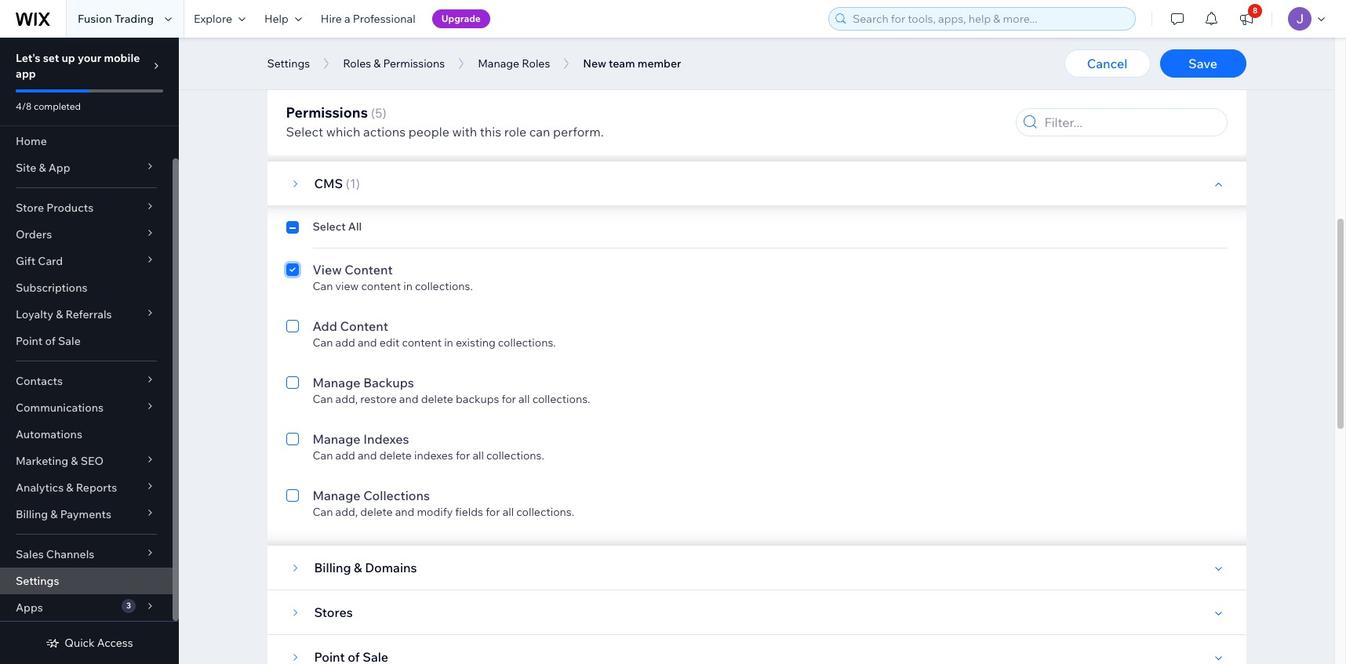 Task type: vqa. For each thing, say whether or not it's contained in the screenshot.
Can in the Add Content Can add and edit content in existing collections.
yes



Task type: describe. For each thing, give the bounding box(es) containing it.
point of sale
[[16, 334, 81, 348]]

actions
[[363, 124, 406, 140]]

apps
[[16, 601, 43, 615]]

sidebar element
[[0, 38, 179, 664]]

select all for invite
[[313, 61, 362, 75]]

8
[[1253, 5, 1258, 16]]

and inside add content can add and edit content in existing collections.
[[358, 336, 377, 350]]

member
[[638, 56, 681, 71]]

can for add content
[[313, 336, 333, 350]]

and inside manage backups can add, restore and delete backups for all collections.
[[399, 392, 419, 406]]

orders button
[[0, 221, 173, 248]]

store products button
[[0, 195, 173, 221]]

& for referrals
[[56, 307, 63, 322]]

indexes
[[363, 431, 409, 447]]

help button
[[255, 0, 311, 38]]

analytics
[[16, 481, 64, 495]]

your
[[78, 51, 101, 65]]

app
[[48, 161, 70, 175]]

their
[[562, 121, 585, 135]]

marketing
[[16, 454, 68, 468]]

permissions inside button
[[383, 56, 445, 71]]

cms
[[314, 176, 343, 191]]

in inside add content can add and edit content in existing collections.
[[444, 336, 453, 350]]

settings for settings "button"
[[267, 56, 310, 71]]

point of sale link
[[0, 328, 173, 355]]

modify
[[417, 505, 453, 519]]

) for cms
[[356, 176, 360, 191]]

can
[[529, 124, 550, 140]]

add for add
[[335, 336, 355, 350]]

collections. inside manage collections can add, delete and modify fields for all collections.
[[516, 505, 574, 519]]

billing & domains
[[314, 560, 417, 576]]

in inside view content can view content in collections.
[[403, 279, 413, 293]]

help
[[264, 12, 289, 26]]

analytics & reports button
[[0, 475, 173, 501]]

reports
[[76, 481, 117, 495]]

& for app
[[39, 161, 46, 175]]

quick access button
[[46, 636, 133, 650]]

& for seo
[[71, 454, 78, 468]]

settings for settings link on the bottom of page
[[16, 574, 59, 588]]

work
[[417, 121, 442, 135]]

subscriptions link
[[0, 275, 173, 301]]

store
[[16, 201, 44, 215]]

let's set up your mobile app
[[16, 51, 140, 81]]

new team member button
[[575, 52, 689, 75]]

new team member
[[583, 56, 681, 71]]

for for manage backups
[[502, 392, 516, 406]]

save button
[[1160, 49, 1246, 78]]

gift card button
[[0, 248, 173, 275]]

8 button
[[1229, 0, 1264, 38]]

delete inside manage collections can add, delete and modify fields for all collections.
[[360, 505, 393, 519]]

site & app button
[[0, 155, 173, 181]]

home link
[[0, 128, 173, 155]]

domains
[[365, 560, 417, 576]]

1 roles from the left
[[343, 56, 371, 71]]

perform.
[[553, 124, 604, 140]]

on
[[445, 121, 458, 135]]

1
[[350, 176, 356, 191]]

manage for roles
[[478, 56, 519, 71]]

Search for tools, apps, help & more... field
[[848, 8, 1130, 30]]

gift
[[16, 254, 35, 268]]

content for view content
[[345, 262, 393, 278]]

& for reports
[[66, 481, 73, 495]]

explore
[[194, 12, 232, 26]]

role
[[504, 124, 526, 140]]

hire a professional
[[321, 12, 415, 26]]

home
[[16, 134, 47, 148]]

billing & payments button
[[0, 501, 173, 528]]

add
[[313, 318, 337, 334]]

& for payments
[[50, 508, 58, 522]]

roles & permissions button
[[335, 52, 453, 75]]

delete inside manage backups can add, restore and delete backups for all collections.
[[421, 392, 453, 406]]

select for view content
[[313, 220, 346, 234]]

fusion trading
[[78, 12, 154, 26]]

subscriptions
[[16, 281, 87, 295]]

can for view content
[[313, 279, 333, 293]]

cancel button
[[1064, 49, 1150, 78]]

fields
[[455, 505, 483, 519]]

new
[[583, 56, 606, 71]]

all for manage backups
[[518, 392, 530, 406]]

0 vertical spatial a
[[344, 12, 350, 26]]

add content can add and edit content in existing collections.
[[313, 318, 556, 350]]

settings button
[[259, 52, 318, 75]]

sales
[[16, 548, 44, 562]]

communications button
[[0, 395, 173, 421]]

sale
[[58, 334, 81, 348]]

content for add content
[[340, 318, 388, 334]]

delete inside manage indexes can add and delete indexes for all collections.
[[379, 449, 412, 463]]

can for manage indexes
[[313, 449, 333, 463]]

collections. inside view content can view content in collections.
[[415, 279, 473, 293]]

card
[[38, 254, 63, 268]]

3
[[126, 601, 131, 611]]

people inside the invite people can invite people to work on a site, but can't edit their permissions.
[[366, 121, 401, 135]]

loyalty & referrals
[[16, 307, 112, 322]]

store products
[[16, 201, 93, 215]]

all for manage collections
[[503, 505, 514, 519]]

invite
[[313, 104, 346, 119]]

indexes
[[414, 449, 453, 463]]

content inside view content can view content in collections.
[[361, 279, 401, 293]]

permissions.
[[588, 121, 653, 135]]

with
[[452, 124, 477, 140]]

site
[[16, 161, 36, 175]]

permissions ( 5 ) select which actions people with this role can perform.
[[286, 104, 604, 140]]

backups
[[456, 392, 499, 406]]

( for cms
[[346, 176, 350, 191]]

set
[[43, 51, 59, 65]]

collections. inside manage indexes can add and delete indexes for all collections.
[[486, 449, 544, 463]]

which
[[326, 124, 360, 140]]

invite
[[335, 121, 363, 135]]

add, for backups
[[335, 392, 358, 406]]

backups
[[363, 375, 414, 391]]

quick
[[65, 636, 95, 650]]

) for permissions
[[382, 105, 386, 121]]



Task type: locate. For each thing, give the bounding box(es) containing it.
channels
[[46, 548, 94, 562]]

0 vertical spatial all
[[348, 61, 362, 75]]

all up people
[[348, 61, 362, 75]]

for right fields
[[486, 505, 500, 519]]

billing inside dropdown button
[[16, 508, 48, 522]]

0 horizontal spatial in
[[403, 279, 413, 293]]

1 horizontal spatial all
[[503, 505, 514, 519]]

manage for backups
[[313, 375, 360, 391]]

roles left new
[[522, 56, 550, 71]]

& right loyalty
[[56, 307, 63, 322]]

0 vertical spatial content
[[361, 279, 401, 293]]

0 horizontal spatial content
[[361, 279, 401, 293]]

manage backups can add, restore and delete backups for all collections.
[[313, 375, 590, 406]]

& for domains
[[354, 560, 362, 576]]

0 horizontal spatial billing
[[16, 508, 48, 522]]

can inside manage collections can add, delete and modify fields for all collections.
[[313, 505, 333, 519]]

settings down sales on the left bottom
[[16, 574, 59, 588]]

delete
[[421, 392, 453, 406], [379, 449, 412, 463], [360, 505, 393, 519]]

1 vertical spatial add,
[[335, 505, 358, 519]]

0 vertical spatial add,
[[335, 392, 358, 406]]

select all
[[313, 61, 362, 75], [313, 220, 362, 234]]

all right backups
[[518, 392, 530, 406]]

a right the on
[[460, 121, 466, 135]]

1 horizontal spatial )
[[382, 105, 386, 121]]

0 horizontal spatial a
[[344, 12, 350, 26]]

delete down indexes at left
[[379, 449, 412, 463]]

( for permissions
[[371, 105, 375, 121]]

edit left their
[[539, 121, 559, 135]]

for right backups
[[502, 392, 516, 406]]

all right indexes
[[473, 449, 484, 463]]

loyalty
[[16, 307, 53, 322]]

select down cms
[[313, 220, 346, 234]]

billing down the analytics on the bottom
[[16, 508, 48, 522]]

settings
[[267, 56, 310, 71], [16, 574, 59, 588]]

2 all from the top
[[348, 220, 362, 234]]

0 horizontal spatial edit
[[379, 336, 400, 350]]

settings inside "button"
[[267, 56, 310, 71]]

professional
[[353, 12, 415, 26]]

and inside manage collections can add, delete and modify fields for all collections.
[[395, 505, 414, 519]]

add, inside manage backups can add, restore and delete backups for all collections.
[[335, 392, 358, 406]]

1 vertical spatial permissions
[[286, 104, 368, 122]]

1 horizontal spatial roles
[[522, 56, 550, 71]]

3 can from the top
[[313, 336, 333, 350]]

2 horizontal spatial all
[[518, 392, 530, 406]]

None checkbox
[[286, 61, 298, 80], [286, 317, 298, 350], [286, 430, 298, 463], [286, 486, 298, 519], [286, 61, 298, 80], [286, 317, 298, 350], [286, 430, 298, 463], [286, 486, 298, 519]]

1 horizontal spatial people
[[408, 124, 449, 140]]

to
[[404, 121, 415, 135]]

and inside manage indexes can add and delete indexes for all collections.
[[358, 449, 377, 463]]

can inside add content can add and edit content in existing collections.
[[313, 336, 333, 350]]

contacts button
[[0, 368, 173, 395]]

for inside manage collections can add, delete and modify fields for all collections.
[[486, 505, 500, 519]]

2 vertical spatial all
[[503, 505, 514, 519]]

0 vertical spatial in
[[403, 279, 413, 293]]

manage up restore
[[313, 375, 360, 391]]

add inside add content can add and edit content in existing collections.
[[335, 336, 355, 350]]

5 can from the top
[[313, 449, 333, 463]]

2 vertical spatial for
[[486, 505, 500, 519]]

& down "analytics & reports" on the bottom left of the page
[[50, 508, 58, 522]]

0 vertical spatial edit
[[539, 121, 559, 135]]

2 select all from the top
[[313, 220, 362, 234]]

point
[[16, 334, 43, 348]]

1 vertical spatial billing
[[314, 560, 351, 576]]

mobile
[[104, 51, 140, 65]]

add,
[[335, 392, 358, 406], [335, 505, 358, 519]]

0 vertical spatial )
[[382, 105, 386, 121]]

add, inside manage collections can add, delete and modify fields for all collections.
[[335, 505, 358, 519]]

1 vertical spatial content
[[340, 318, 388, 334]]

1 horizontal spatial (
[[371, 105, 375, 121]]

) right cms
[[356, 176, 360, 191]]

site & app
[[16, 161, 70, 175]]

settings down help "button" at the top left
[[267, 56, 310, 71]]

( right cms
[[346, 176, 350, 191]]

0 vertical spatial delete
[[421, 392, 453, 406]]

a right the hire
[[344, 12, 350, 26]]

2 horizontal spatial for
[[502, 392, 516, 406]]

select for invite people
[[313, 61, 346, 75]]

upgrade
[[441, 13, 481, 24]]

invite people can invite people to work on a site, but can't edit their permissions.
[[313, 104, 653, 135]]

0 vertical spatial settings
[[267, 56, 310, 71]]

0 horizontal spatial permissions
[[286, 104, 368, 122]]

settings link
[[0, 568, 173, 595]]

add, for collections
[[335, 505, 358, 519]]

roles down hire a professional
[[343, 56, 371, 71]]

marketing & seo
[[16, 454, 104, 468]]

of
[[45, 334, 56, 348]]

1 horizontal spatial edit
[[539, 121, 559, 135]]

people left with
[[408, 124, 449, 140]]

( up actions
[[371, 105, 375, 121]]

manage up the invite people can invite people to work on a site, but can't edit their permissions.
[[478, 56, 519, 71]]

select
[[313, 61, 346, 75], [286, 124, 323, 140], [313, 220, 346, 234]]

( inside permissions ( 5 ) select which actions people with this role can perform.
[[371, 105, 375, 121]]

permissions
[[383, 56, 445, 71], [286, 104, 368, 122]]

manage left indexes at left
[[313, 431, 360, 447]]

0 vertical spatial for
[[502, 392, 516, 406]]

edit inside add content can add and edit content in existing collections.
[[379, 336, 400, 350]]

billing for billing & payments
[[16, 508, 48, 522]]

edit up backups
[[379, 336, 400, 350]]

can for manage collections
[[313, 505, 333, 519]]

people down people
[[366, 121, 401, 135]]

(
[[371, 105, 375, 121], [346, 176, 350, 191]]

collections. inside add content can add and edit content in existing collections.
[[498, 336, 556, 350]]

all for content
[[348, 220, 362, 234]]

1 horizontal spatial in
[[444, 336, 453, 350]]

1 vertical spatial add
[[335, 449, 355, 463]]

1 horizontal spatial settings
[[267, 56, 310, 71]]

in up add content can add and edit content in existing collections.
[[403, 279, 413, 293]]

1 vertical spatial all
[[348, 220, 362, 234]]

& for permissions
[[374, 56, 381, 71]]

for right indexes
[[456, 449, 470, 463]]

4 can from the top
[[313, 392, 333, 406]]

view content can view content in collections.
[[313, 262, 473, 293]]

cms ( 1 )
[[314, 176, 360, 191]]

payments
[[60, 508, 111, 522]]

billing up stores
[[314, 560, 351, 576]]

billing & payments
[[16, 508, 111, 522]]

sales channels
[[16, 548, 94, 562]]

can for manage backups
[[313, 392, 333, 406]]

cancel
[[1087, 56, 1127, 71]]

& left the reports
[[66, 481, 73, 495]]

view
[[335, 279, 359, 293]]

2 roles from the left
[[522, 56, 550, 71]]

people inside permissions ( 5 ) select which actions people with this role can perform.
[[408, 124, 449, 140]]

1 vertical spatial delete
[[379, 449, 412, 463]]

select up invite on the left of page
[[313, 61, 346, 75]]

2 vertical spatial delete
[[360, 505, 393, 519]]

1 horizontal spatial billing
[[314, 560, 351, 576]]

1 vertical spatial a
[[460, 121, 466, 135]]

manage for indexes
[[313, 431, 360, 447]]

all for people
[[348, 61, 362, 75]]

0 vertical spatial billing
[[16, 508, 48, 522]]

1 horizontal spatial content
[[402, 336, 442, 350]]

manage inside manage backups can add, restore and delete backups for all collections.
[[313, 375, 360, 391]]

all right fields
[[503, 505, 514, 519]]

can inside the invite people can invite people to work on a site, but can't edit their permissions.
[[313, 121, 333, 135]]

view
[[313, 262, 342, 278]]

for for manage collections
[[486, 505, 500, 519]]

manage inside button
[[478, 56, 519, 71]]

0 horizontal spatial for
[[456, 449, 470, 463]]

content right add
[[340, 318, 388, 334]]

4/8 completed
[[16, 100, 81, 112]]

add for manage
[[335, 449, 355, 463]]

content up backups
[[402, 336, 442, 350]]

0 vertical spatial content
[[345, 262, 393, 278]]

content right view
[[361, 279, 401, 293]]

2 can from the top
[[313, 279, 333, 293]]

manage inside manage collections can add, delete and modify fields for all collections.
[[313, 488, 360, 504]]

1 vertical spatial content
[[402, 336, 442, 350]]

for
[[502, 392, 516, 406], [456, 449, 470, 463], [486, 505, 500, 519]]

content
[[345, 262, 393, 278], [340, 318, 388, 334]]

collections.
[[415, 279, 473, 293], [498, 336, 556, 350], [532, 392, 590, 406], [486, 449, 544, 463], [516, 505, 574, 519]]

1 vertical spatial select all
[[313, 220, 362, 234]]

automations link
[[0, 421, 173, 448]]

app
[[16, 67, 36, 81]]

select all up invite on the left of page
[[313, 61, 362, 75]]

for inside manage indexes can add and delete indexes for all collections.
[[456, 449, 470, 463]]

people
[[366, 121, 401, 135], [408, 124, 449, 140]]

add, left restore
[[335, 392, 358, 406]]

2 add, from the top
[[335, 505, 358, 519]]

can inside view content can view content in collections.
[[313, 279, 333, 293]]

select all down cms ( 1 )
[[313, 220, 362, 234]]

1 horizontal spatial permissions
[[383, 56, 445, 71]]

manage
[[478, 56, 519, 71], [313, 375, 360, 391], [313, 431, 360, 447], [313, 488, 360, 504]]

in
[[403, 279, 413, 293], [444, 336, 453, 350]]

0 horizontal spatial roles
[[343, 56, 371, 71]]

0 horizontal spatial people
[[366, 121, 401, 135]]

access
[[97, 636, 133, 650]]

2 add from the top
[[335, 449, 355, 463]]

6 can from the top
[[313, 505, 333, 519]]

0 horizontal spatial (
[[346, 176, 350, 191]]

up
[[62, 51, 75, 65]]

0 vertical spatial permissions
[[383, 56, 445, 71]]

) up actions
[[382, 105, 386, 121]]

edit inside the invite people can invite people to work on a site, but can't edit their permissions.
[[539, 121, 559, 135]]

manage left collections
[[313, 488, 360, 504]]

)
[[382, 105, 386, 121], [356, 176, 360, 191]]

content inside add content can add and edit content in existing collections.
[[340, 318, 388, 334]]

content up view
[[345, 262, 393, 278]]

& right the site
[[39, 161, 46, 175]]

1 vertical spatial for
[[456, 449, 470, 463]]

select all for view
[[313, 220, 362, 234]]

add inside manage indexes can add and delete indexes for all collections.
[[335, 449, 355, 463]]

1 vertical spatial select
[[286, 124, 323, 140]]

0 horizontal spatial all
[[473, 449, 484, 463]]

1 vertical spatial (
[[346, 176, 350, 191]]

but
[[492, 121, 509, 135]]

0 vertical spatial select all
[[313, 61, 362, 75]]

0 vertical spatial add
[[335, 336, 355, 350]]

1 vertical spatial settings
[[16, 574, 59, 588]]

can for invite people
[[313, 121, 333, 135]]

contacts
[[16, 374, 63, 388]]

Filter... field
[[1040, 109, 1222, 136]]

in left existing
[[444, 336, 453, 350]]

& inside button
[[374, 56, 381, 71]]

manage inside manage indexes can add and delete indexes for all collections.
[[313, 431, 360, 447]]

all inside manage collections can add, delete and modify fields for all collections.
[[503, 505, 514, 519]]

content inside add content can add and edit content in existing collections.
[[402, 336, 442, 350]]

& inside popup button
[[71, 454, 78, 468]]

and down collections
[[395, 505, 414, 519]]

0 vertical spatial all
[[518, 392, 530, 406]]

can't
[[512, 121, 537, 135]]

let's
[[16, 51, 40, 65]]

add, up billing & domains
[[335, 505, 358, 519]]

permissions up which
[[286, 104, 368, 122]]

None checkbox
[[286, 102, 298, 135], [286, 220, 298, 238], [286, 260, 298, 293], [286, 373, 298, 406], [286, 102, 298, 135], [286, 220, 298, 238], [286, 260, 298, 293], [286, 373, 298, 406]]

1 add, from the top
[[335, 392, 358, 406]]

billing for billing & domains
[[314, 560, 351, 576]]

1 horizontal spatial for
[[486, 505, 500, 519]]

2 vertical spatial select
[[313, 220, 346, 234]]

1 vertical spatial )
[[356, 176, 360, 191]]

manage for collections
[[313, 488, 360, 504]]

a inside the invite people can invite people to work on a site, but can't edit their permissions.
[[460, 121, 466, 135]]

1 can from the top
[[313, 121, 333, 135]]

1 vertical spatial edit
[[379, 336, 400, 350]]

products
[[46, 201, 93, 215]]

orders
[[16, 227, 52, 242]]

0 horizontal spatial settings
[[16, 574, 59, 588]]

1 add from the top
[[335, 336, 355, 350]]

for inside manage backups can add, restore and delete backups for all collections.
[[502, 392, 516, 406]]

delete left backups
[[421, 392, 453, 406]]

1 vertical spatial in
[[444, 336, 453, 350]]

all
[[348, 61, 362, 75], [348, 220, 362, 234]]

can inside manage backups can add, restore and delete backups for all collections.
[[313, 392, 333, 406]]

0 horizontal spatial )
[[356, 176, 360, 191]]

and down backups
[[399, 392, 419, 406]]

1 vertical spatial all
[[473, 449, 484, 463]]

roles & permissions
[[343, 56, 445, 71]]

& down 'professional'
[[374, 56, 381, 71]]

upgrade button
[[432, 9, 490, 28]]

existing
[[456, 336, 496, 350]]

0 vertical spatial select
[[313, 61, 346, 75]]

analytics & reports
[[16, 481, 117, 495]]

trading
[[114, 12, 154, 26]]

1 all from the top
[[348, 61, 362, 75]]

team
[[609, 56, 635, 71]]

select inside permissions ( 5 ) select which actions people with this role can perform.
[[286, 124, 323, 140]]

and down indexes at left
[[358, 449, 377, 463]]

&
[[374, 56, 381, 71], [39, 161, 46, 175], [56, 307, 63, 322], [71, 454, 78, 468], [66, 481, 73, 495], [50, 508, 58, 522], [354, 560, 362, 576]]

fusion
[[78, 12, 112, 26]]

1 select all from the top
[[313, 61, 362, 75]]

and up backups
[[358, 336, 377, 350]]

4/8
[[16, 100, 32, 112]]

permissions inside permissions ( 5 ) select which actions people with this role can perform.
[[286, 104, 368, 122]]

people
[[348, 104, 389, 119]]

content inside view content can view content in collections.
[[345, 262, 393, 278]]

edit
[[539, 121, 559, 135], [379, 336, 400, 350]]

delete down collections
[[360, 505, 393, 519]]

a
[[344, 12, 350, 26], [460, 121, 466, 135]]

all inside manage backups can add, restore and delete backups for all collections.
[[518, 392, 530, 406]]

& left domains
[[354, 560, 362, 576]]

) inside permissions ( 5 ) select which actions people with this role can perform.
[[382, 105, 386, 121]]

settings inside the sidebar element
[[16, 574, 59, 588]]

& left the seo
[[71, 454, 78, 468]]

manage indexes can add and delete indexes for all collections.
[[313, 431, 544, 463]]

hire
[[321, 12, 342, 26]]

all inside manage indexes can add and delete indexes for all collections.
[[473, 449, 484, 463]]

1 horizontal spatial a
[[460, 121, 466, 135]]

content
[[361, 279, 401, 293], [402, 336, 442, 350]]

collections. inside manage backups can add, restore and delete backups for all collections.
[[532, 392, 590, 406]]

this
[[480, 124, 501, 140]]

stores
[[314, 605, 353, 620]]

select down invite on the left of page
[[286, 124, 323, 140]]

all down 1 at the left top of the page
[[348, 220, 362, 234]]

quick access
[[65, 636, 133, 650]]

can inside manage indexes can add and delete indexes for all collections.
[[313, 449, 333, 463]]

communications
[[16, 401, 104, 415]]

permissions down 'professional'
[[383, 56, 445, 71]]

0 vertical spatial (
[[371, 105, 375, 121]]

loyalty & referrals button
[[0, 301, 173, 328]]

and
[[358, 336, 377, 350], [399, 392, 419, 406], [358, 449, 377, 463], [395, 505, 414, 519]]

manage collections can add, delete and modify fields for all collections.
[[313, 488, 574, 519]]



